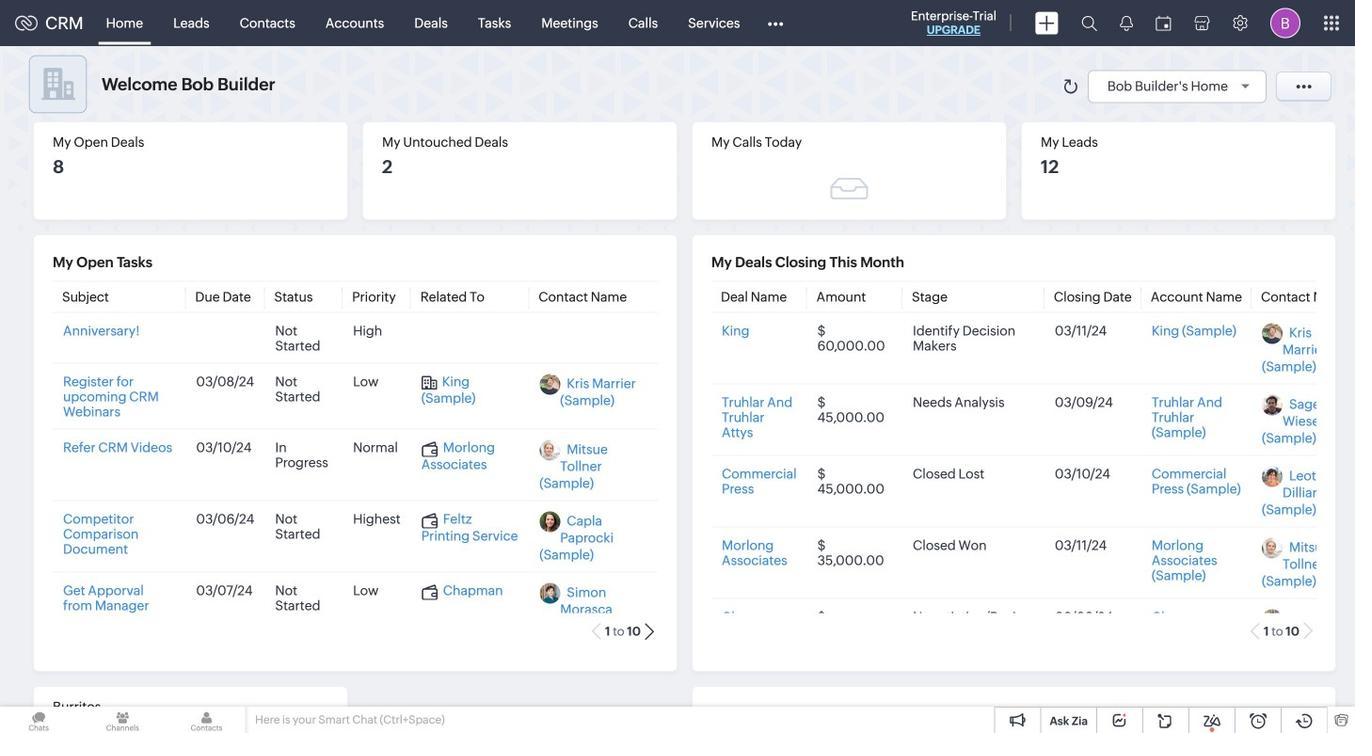 Task type: locate. For each thing, give the bounding box(es) containing it.
calendar image
[[1156, 16, 1172, 31]]

signals image
[[1120, 15, 1133, 31]]

chats image
[[0, 707, 77, 733]]

search element
[[1070, 0, 1109, 46]]

contacts image
[[168, 707, 245, 733]]

search image
[[1081, 15, 1097, 31]]

Other Modules field
[[755, 8, 796, 38]]

logo image
[[15, 16, 38, 31]]

channels image
[[84, 707, 161, 733]]



Task type: describe. For each thing, give the bounding box(es) containing it.
profile element
[[1259, 0, 1312, 46]]

signals element
[[1109, 0, 1144, 46]]

create menu element
[[1024, 0, 1070, 46]]

create menu image
[[1035, 12, 1059, 34]]

profile image
[[1271, 8, 1301, 38]]



Task type: vqa. For each thing, say whether or not it's contained in the screenshot.
topmost Contacts link
no



